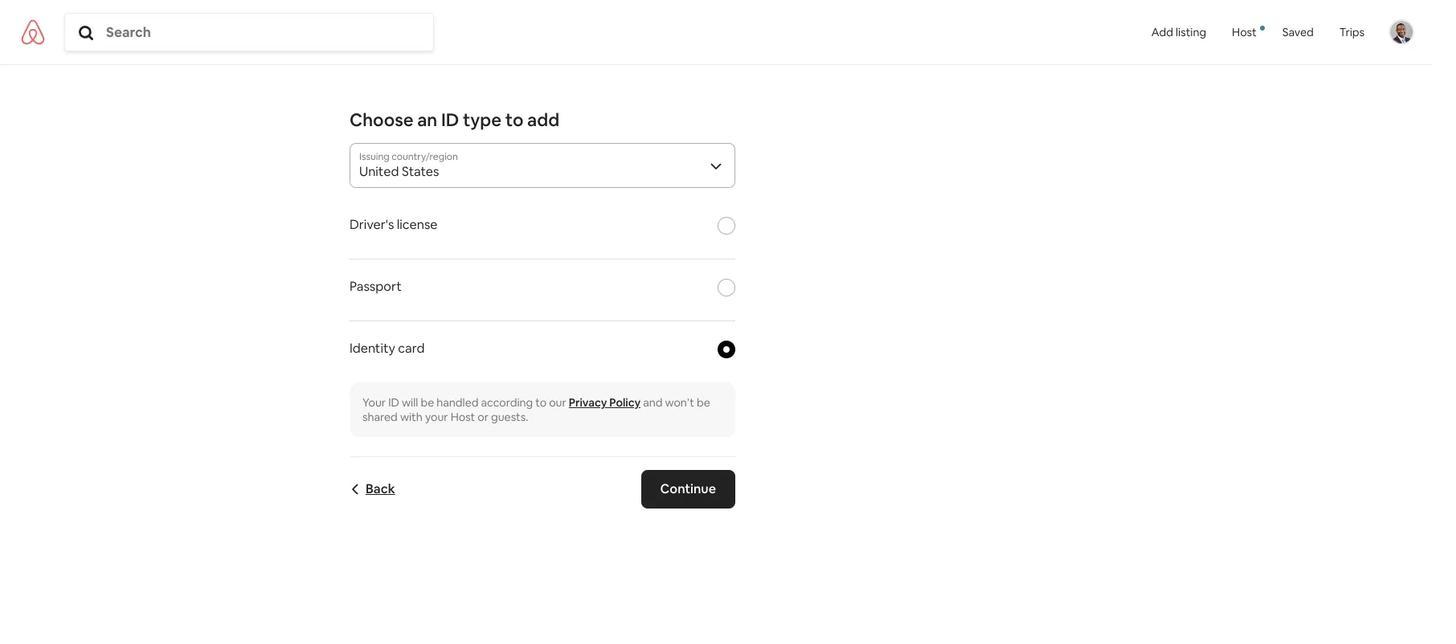 Task type: vqa. For each thing, say whether or not it's contained in the screenshot.
topmost ID
yes



Task type: locate. For each thing, give the bounding box(es) containing it.
your
[[362, 395, 386, 410]]

id left will
[[388, 395, 399, 410]]

host
[[1232, 25, 1257, 40], [451, 410, 475, 424]]

2 be from the left
[[697, 395, 710, 410]]

add listing link
[[1139, 0, 1219, 64]]

1 horizontal spatial host
[[1232, 25, 1257, 40]]

id right an
[[441, 108, 459, 131]]

an
[[417, 108, 437, 131]]

privacy
[[569, 395, 607, 410]]

identity card
[[350, 340, 425, 357]]

to left the our
[[535, 395, 547, 410]]

listing
[[1176, 25, 1206, 40]]

continue button
[[641, 470, 735, 509]]

be right won't on the bottom of page
[[697, 395, 710, 410]]

id
[[441, 108, 459, 131], [388, 395, 399, 410]]

or
[[478, 410, 489, 424]]

ben's account image
[[1390, 21, 1413, 44]]

driver's
[[350, 216, 394, 233]]

to left add
[[505, 108, 523, 131]]

your id will be handled according to our privacy policy
[[362, 395, 641, 410]]

None search field
[[65, 23, 433, 41]]

to
[[505, 108, 523, 131], [535, 395, 547, 410]]

1 vertical spatial to
[[535, 395, 547, 410]]

0 vertical spatial host
[[1232, 25, 1257, 40]]

0 vertical spatial id
[[441, 108, 459, 131]]

trips
[[1339, 25, 1365, 40]]

1 vertical spatial host
[[451, 410, 475, 424]]

Driver's license radio
[[718, 217, 735, 235]]

0 horizontal spatial id
[[388, 395, 399, 410]]

1 horizontal spatial to
[[535, 395, 547, 410]]

handled
[[437, 395, 479, 410]]

be right will
[[421, 395, 434, 410]]

continue
[[660, 481, 716, 497]]

1 vertical spatial id
[[388, 395, 399, 410]]

be
[[421, 395, 434, 410], [697, 395, 710, 410]]

host left ", has notifications" 'image'
[[1232, 25, 1257, 40]]

with
[[400, 410, 423, 424]]

passport
[[350, 278, 402, 295]]

0 horizontal spatial be
[[421, 395, 434, 410]]

policy
[[609, 395, 641, 410]]

choose
[[350, 108, 413, 131]]

0 vertical spatial to
[[505, 108, 523, 131]]

saved link
[[1269, 0, 1327, 64]]

1 horizontal spatial id
[[441, 108, 459, 131]]

and won't be shared with your host or guests.
[[362, 395, 710, 424]]

host left or
[[451, 410, 475, 424]]

0 horizontal spatial host
[[451, 410, 475, 424]]

1 horizontal spatial be
[[697, 395, 710, 410]]



Task type: describe. For each thing, give the bounding box(es) containing it.
back button
[[350, 481, 395, 497]]

type
[[463, 108, 502, 131]]

shared
[[362, 410, 398, 424]]

host button
[[1219, 0, 1269, 64]]

your
[[425, 410, 448, 424]]

add
[[527, 108, 559, 131]]

1 be from the left
[[421, 395, 434, 410]]

Passport radio
[[718, 279, 735, 297]]

guests.
[[491, 410, 528, 424]]

host inside the and won't be shared with your host or guests.
[[451, 410, 475, 424]]

choose an id type to add
[[350, 108, 559, 131]]

add
[[1151, 25, 1173, 40]]

Identity card radio
[[718, 341, 735, 358]]

won't
[[665, 395, 694, 410]]

and
[[643, 395, 663, 410]]

Search text field
[[106, 23, 430, 41]]

card
[[398, 340, 425, 357]]

add listing
[[1151, 25, 1206, 40]]

privacy policy link
[[569, 395, 641, 410]]

, has notifications image
[[1260, 26, 1265, 31]]

saved
[[1282, 25, 1314, 40]]

driver's license
[[350, 216, 438, 233]]

host inside host popup button
[[1232, 25, 1257, 40]]

license
[[397, 216, 438, 233]]

identity
[[350, 340, 395, 357]]

our
[[549, 395, 566, 410]]

be inside the and won't be shared with your host or guests.
[[697, 395, 710, 410]]

back
[[366, 481, 395, 497]]

0 horizontal spatial to
[[505, 108, 523, 131]]

according
[[481, 395, 533, 410]]

will
[[402, 395, 418, 410]]

trips link
[[1327, 0, 1377, 64]]



